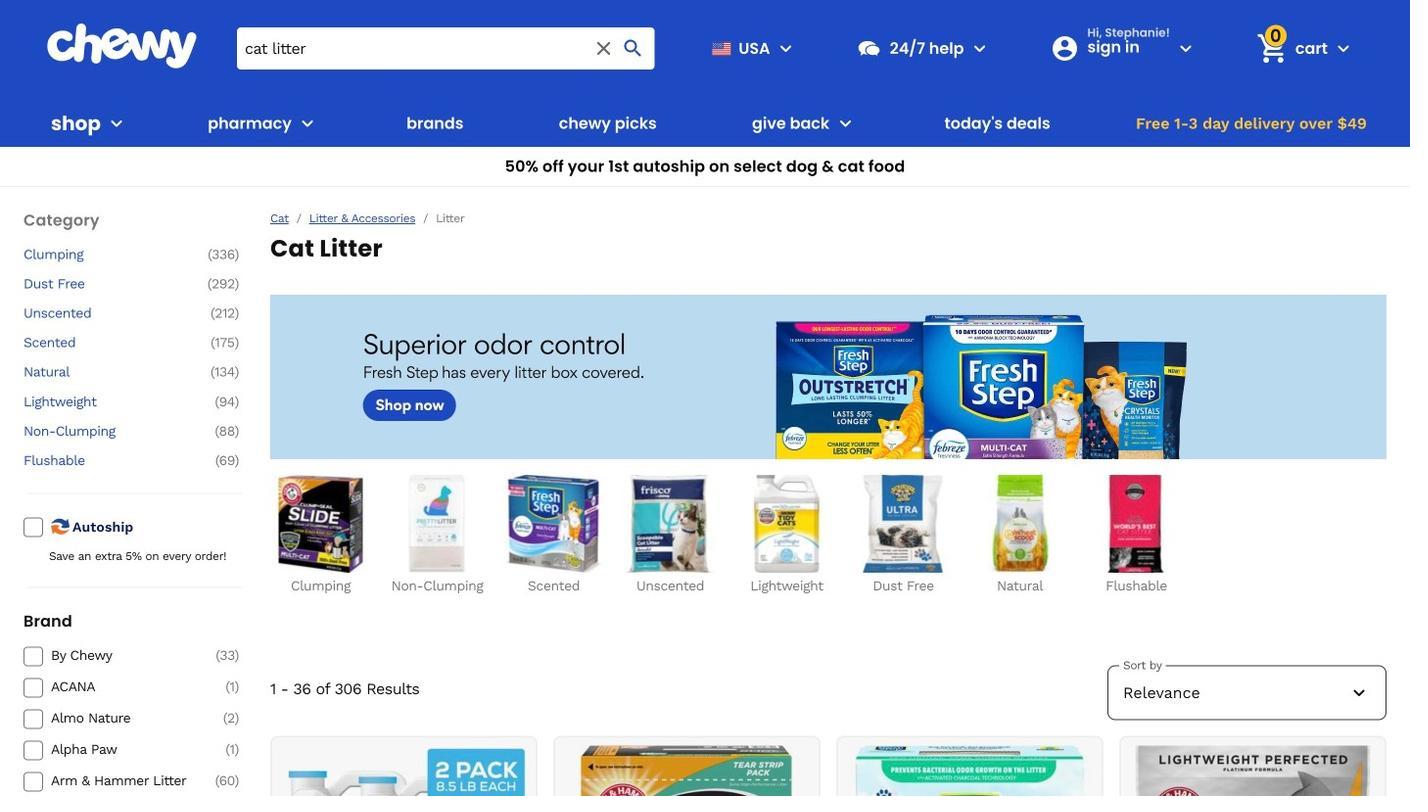 Task type: locate. For each thing, give the bounding box(es) containing it.
0 vertical spatial menu image
[[775, 36, 798, 60]]

scented image
[[505, 475, 603, 573]]

superior odor control. fresh step has every litter box covered. image
[[270, 295, 1387, 460]]

1 horizontal spatial menu image
[[775, 36, 798, 60]]

menu image
[[775, 36, 798, 60], [105, 112, 128, 135]]

cart menu image
[[1333, 36, 1356, 60]]

arm & hammer litter slide easy clean-up clumping cat litter non-stop odor control with 10 days of odor control, 28-lb box image
[[566, 746, 809, 797]]

menu image left chewy support image
[[775, 36, 798, 60]]

site banner
[[0, 0, 1411, 187]]

help menu image
[[969, 36, 992, 60]]

natural image
[[971, 475, 1069, 573]]

Product search field
[[237, 27, 655, 69]]

0 horizontal spatial menu image
[[105, 112, 128, 135]]

items image
[[1255, 31, 1290, 66]]

account menu image
[[1175, 36, 1198, 60]]

chewy home image
[[46, 24, 198, 69]]

1 vertical spatial menu image
[[105, 112, 128, 135]]

fresh step lightweight simply unscented clumping clay cat litter, 15.4-lb box image
[[849, 746, 1092, 797]]

menu image down chewy home image
[[105, 112, 128, 135]]

list
[[270, 475, 1387, 595]]

lightweight image
[[738, 475, 836, 573]]



Task type: describe. For each thing, give the bounding box(es) containing it.
non clumping image
[[388, 475, 486, 573]]

pharmacy menu image
[[296, 112, 319, 135]]

delete search image
[[592, 36, 616, 60]]

flushable image
[[1088, 475, 1186, 573]]

give back menu image
[[834, 112, 858, 135]]

submit search image
[[622, 36, 645, 60]]

unscented image
[[622, 475, 720, 573]]

chewy support image
[[857, 36, 882, 61]]

clumping image
[[272, 475, 370, 573]]

Search text field
[[237, 27, 655, 69]]

tidy cats lightweight glade scented clumping clay cat litter, 8.5-lb jug, case of 2 image
[[283, 746, 526, 797]]

dust free image
[[855, 475, 953, 573]]



Task type: vqa. For each thing, say whether or not it's contained in the screenshot.
Fresh Step Lightweight Simply Unscented Clumping Clay Cat Litter, 15.4-Lb Box image
yes



